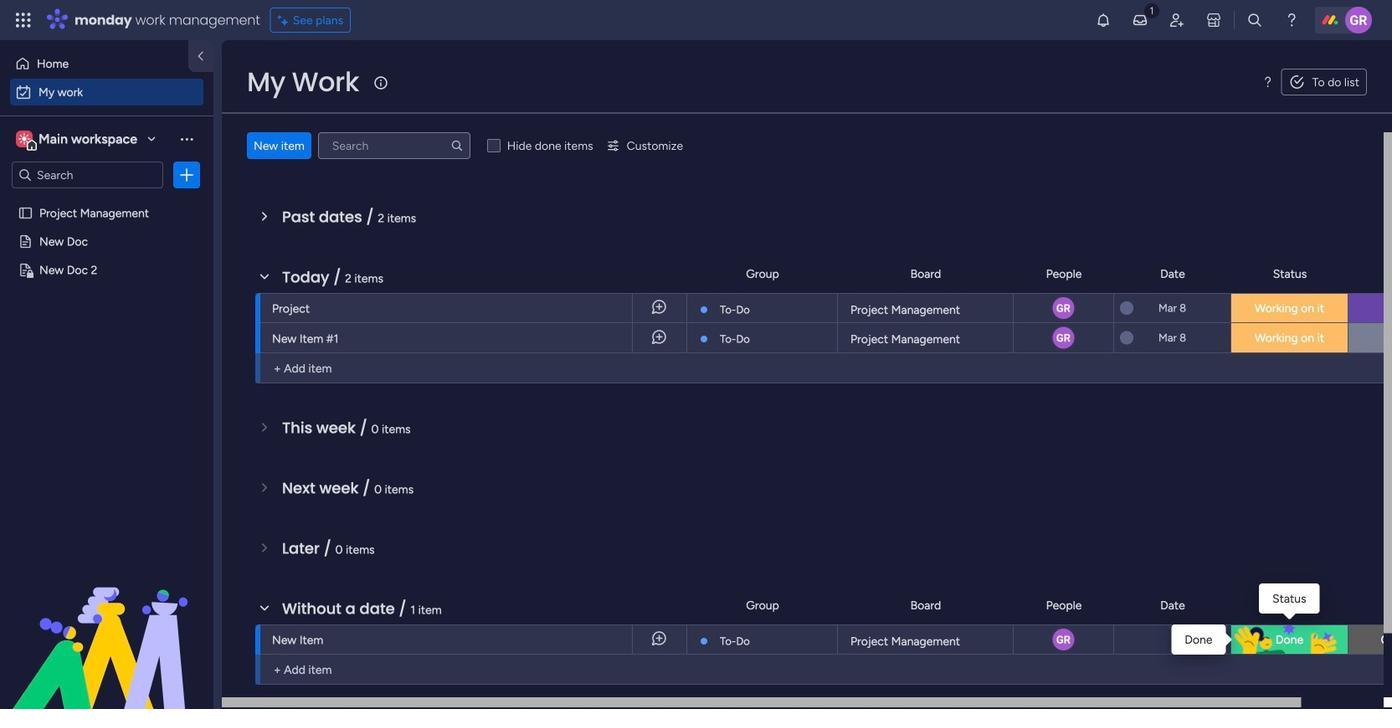 Task type: describe. For each thing, give the bounding box(es) containing it.
1 public board image from the top
[[18, 205, 33, 221]]

workspace options image
[[178, 130, 195, 147]]

update feed image
[[1132, 12, 1149, 28]]

search image
[[450, 139, 464, 152]]

0 horizontal spatial greg robinson image
[[1051, 296, 1076, 321]]

0 vertical spatial option
[[10, 50, 178, 77]]

1 vertical spatial option
[[10, 79, 203, 106]]

Filter dashboard by text search field
[[318, 132, 470, 159]]

2 public board image from the top
[[18, 234, 33, 250]]

workspace selection element
[[16, 129, 140, 151]]

lottie animation image
[[0, 540, 214, 709]]

options image
[[178, 167, 195, 183]]

select product image
[[15, 12, 32, 28]]

2 vertical spatial option
[[0, 198, 214, 201]]

invite members image
[[1169, 12, 1186, 28]]

lottie animation element
[[0, 540, 214, 709]]

1 image
[[1145, 1, 1160, 20]]

private board image
[[18, 262, 33, 278]]



Task type: vqa. For each thing, say whether or not it's contained in the screenshot.
Search "field"
no



Task type: locate. For each thing, give the bounding box(es) containing it.
1 greg robinson image from the top
[[1051, 325, 1076, 350]]

monday marketplace image
[[1206, 12, 1223, 28]]

0 vertical spatial public board image
[[18, 205, 33, 221]]

see plans image
[[278, 11, 293, 30]]

1 vertical spatial greg robinson image
[[1051, 296, 1076, 321]]

0 vertical spatial greg robinson image
[[1346, 7, 1372, 33]]

notifications image
[[1095, 12, 1112, 28]]

search everything image
[[1247, 12, 1264, 28]]

workspace image
[[16, 130, 33, 148]]

option
[[10, 50, 178, 77], [10, 79, 203, 106], [0, 198, 214, 201]]

menu image
[[1262, 75, 1275, 89]]

workspace image
[[18, 130, 30, 148]]

1 horizontal spatial greg robinson image
[[1346, 7, 1372, 33]]

0 vertical spatial greg robinson image
[[1051, 325, 1076, 350]]

greg robinson image
[[1346, 7, 1372, 33], [1051, 296, 1076, 321]]

Search in workspace field
[[35, 165, 140, 185]]

list box
[[0, 196, 214, 510]]

public board image
[[18, 205, 33, 221], [18, 234, 33, 250]]

greg robinson image
[[1051, 325, 1076, 350], [1051, 627, 1076, 652]]

None search field
[[318, 132, 470, 159]]

2 greg robinson image from the top
[[1051, 627, 1076, 652]]

help image
[[1284, 12, 1300, 28]]

1 vertical spatial public board image
[[18, 234, 33, 250]]

1 vertical spatial greg robinson image
[[1051, 627, 1076, 652]]



